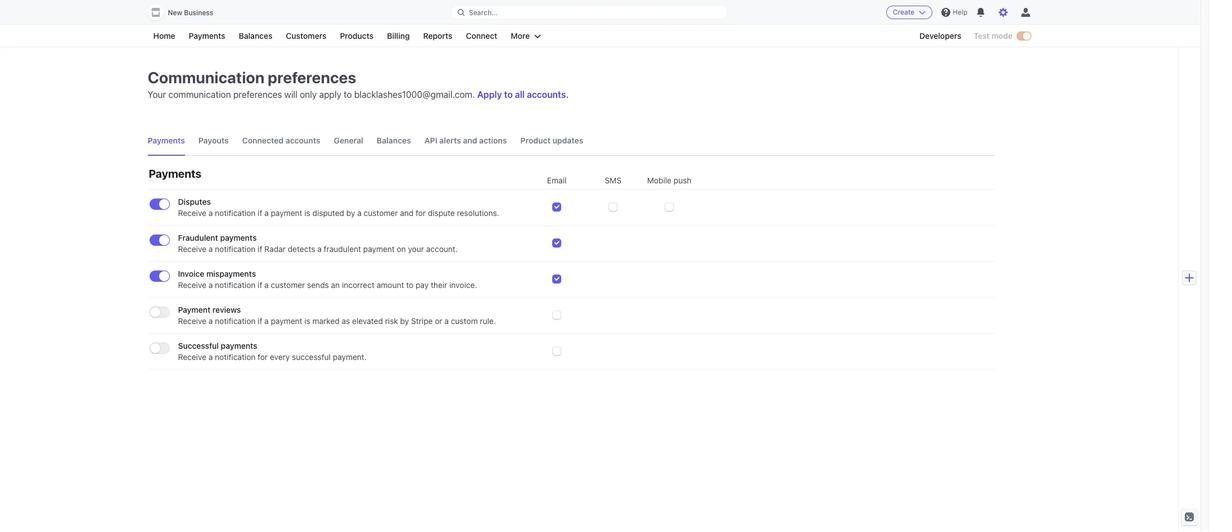 Task type: describe. For each thing, give the bounding box(es) containing it.
a down reviews
[[209, 316, 213, 326]]

test mode
[[974, 31, 1013, 41]]

payments link
[[183, 29, 231, 43]]

reviews
[[213, 305, 241, 315]]

1 vertical spatial preferences
[[233, 89, 282, 100]]

invoice
[[178, 269, 204, 279]]

apply
[[319, 89, 342, 100]]

0 vertical spatial preferences
[[268, 68, 356, 87]]

developers
[[920, 31, 962, 41]]

search…
[[469, 8, 498, 17]]

business
[[184, 8, 213, 17]]

general
[[334, 136, 363, 145]]

mode
[[992, 31, 1013, 41]]

receive for successful
[[178, 352, 207, 362]]

notifications image
[[977, 8, 986, 17]]

incorrect
[[342, 280, 375, 290]]

payment.
[[333, 352, 367, 362]]

receive for fraudulent
[[178, 244, 207, 254]]

notification inside disputes receive a notification if a payment is disputed by a customer and for dispute resolutions.
[[215, 208, 256, 218]]

fraudulent payments receive a notification if radar detects a fraudulent payment on your account.
[[178, 233, 458, 254]]

receive for invoice
[[178, 280, 207, 290]]

customers
[[286, 31, 327, 41]]

connect
[[466, 31, 498, 41]]

customers link
[[280, 29, 332, 43]]

new business
[[168, 8, 213, 17]]

or
[[435, 316, 443, 326]]

customer inside disputes receive a notification if a payment is disputed by a customer and for dispute resolutions.
[[364, 208, 398, 218]]

mobile push
[[648, 176, 692, 185]]

payment reviews receive a notification if a payment is marked as elevated risk by stripe or a custom rule.
[[178, 305, 496, 326]]

if for payments
[[258, 244, 262, 254]]

a down fraudulent
[[209, 244, 213, 254]]

new
[[168, 8, 182, 17]]

connected
[[242, 136, 284, 145]]

a down the mispayments
[[209, 280, 213, 290]]

an
[[331, 280, 340, 290]]

receive for payment
[[178, 316, 207, 326]]

disputed
[[313, 208, 344, 218]]

a inside successful payments receive a notification for every successful payment.
[[209, 352, 213, 362]]

risk
[[385, 316, 398, 326]]

more button
[[506, 29, 547, 43]]

notification for successful payments
[[215, 352, 256, 362]]

sends
[[307, 280, 329, 290]]

billing link
[[382, 29, 416, 43]]

resolutions.
[[457, 208, 500, 218]]

dispute
[[428, 208, 455, 218]]

fraudulent
[[324, 244, 361, 254]]

developers link
[[914, 29, 968, 43]]

payment
[[178, 305, 211, 315]]

0 vertical spatial payments
[[189, 31, 225, 41]]

create button
[[887, 6, 933, 19]]

push
[[674, 176, 692, 185]]

as
[[342, 316, 350, 326]]

payments for successful payments
[[221, 341, 258, 351]]

successful
[[178, 341, 219, 351]]

communication
[[148, 68, 265, 87]]

payments for fraudulent payments
[[220, 233, 257, 243]]

successful
[[292, 352, 331, 362]]

your
[[148, 89, 166, 100]]

if inside disputes receive a notification if a payment is disputed by a customer and for dispute resolutions.
[[258, 208, 262, 218]]

marked
[[313, 316, 340, 326]]

sms
[[605, 176, 622, 185]]

products
[[340, 31, 374, 41]]

home
[[153, 31, 175, 41]]

a up successful payments receive a notification for every successful payment.
[[265, 316, 269, 326]]

is inside disputes receive a notification if a payment is disputed by a customer and for dispute resolutions.
[[305, 208, 311, 218]]

connected accounts
[[242, 136, 321, 145]]

api
[[425, 136, 438, 145]]

Search… search field
[[451, 5, 728, 19]]

only
[[300, 89, 317, 100]]

invoice mispayments receive a notification if a customer sends an incorrect amount to pay their invoice.
[[178, 269, 477, 290]]

mispayments
[[207, 269, 256, 279]]

test
[[974, 31, 990, 41]]

product updates
[[521, 136, 584, 145]]

receive inside disputes receive a notification if a payment is disputed by a customer and for dispute resolutions.
[[178, 208, 207, 218]]

a right or
[[445, 316, 449, 326]]

products link
[[335, 29, 379, 43]]

apply to all accounts. button
[[478, 89, 569, 100]]

disputes
[[178, 197, 211, 207]]

actions
[[480, 136, 507, 145]]

invoice.
[[450, 280, 477, 290]]



Task type: locate. For each thing, give the bounding box(es) containing it.
1 horizontal spatial customer
[[364, 208, 398, 218]]

payment inside fraudulent payments receive a notification if radar detects a fraudulent payment on your account.
[[363, 244, 395, 254]]

payments inside successful payments receive a notification for every successful payment.
[[221, 341, 258, 351]]

payments down reviews
[[221, 341, 258, 351]]

customer inside invoice mispayments receive a notification if a customer sends an incorrect amount to pay their invoice.
[[271, 280, 305, 290]]

is left marked
[[305, 316, 311, 326]]

1 vertical spatial for
[[258, 352, 268, 362]]

more
[[511, 31, 530, 41]]

pay
[[416, 280, 429, 290]]

create
[[894, 8, 915, 16]]

0 vertical spatial is
[[305, 208, 311, 218]]

and inside disputes receive a notification if a payment is disputed by a customer and for dispute resolutions.
[[400, 208, 414, 218]]

by right disputed
[[347, 208, 355, 218]]

apply
[[478, 89, 502, 100]]

if inside fraudulent payments receive a notification if radar detects a fraudulent payment on your account.
[[258, 244, 262, 254]]

detects
[[288, 244, 315, 254]]

customer up on
[[364, 208, 398, 218]]

balances inside balances link
[[239, 31, 273, 41]]

1 horizontal spatial to
[[406, 280, 414, 290]]

api alerts and actions
[[425, 136, 507, 145]]

email
[[548, 176, 567, 185]]

2 vertical spatial payments
[[149, 167, 202, 180]]

help
[[953, 8, 968, 16]]

5 receive from the top
[[178, 352, 207, 362]]

1 horizontal spatial for
[[416, 208, 426, 218]]

2 vertical spatial payment
[[271, 316, 302, 326]]

notification
[[215, 208, 256, 218], [215, 244, 256, 254], [215, 280, 256, 290], [215, 316, 256, 326], [215, 352, 256, 362]]

accounts
[[286, 136, 321, 145]]

1 vertical spatial payment
[[363, 244, 395, 254]]

1 vertical spatial payments
[[148, 136, 185, 145]]

2 is from the top
[[305, 316, 311, 326]]

a down "disputes"
[[209, 208, 213, 218]]

0 horizontal spatial to
[[344, 89, 352, 100]]

product
[[521, 136, 551, 145]]

1 horizontal spatial and
[[463, 136, 477, 145]]

preferences left will at the left top of the page
[[233, 89, 282, 100]]

successful payments receive a notification for every successful payment.
[[178, 341, 367, 362]]

1 is from the top
[[305, 208, 311, 218]]

a right disputed
[[357, 208, 362, 218]]

2 horizontal spatial to
[[504, 89, 513, 100]]

every
[[270, 352, 290, 362]]

reports
[[423, 31, 453, 41]]

payments inside fraudulent payments receive a notification if radar detects a fraudulent payment on your account.
[[220, 233, 257, 243]]

preferences
[[268, 68, 356, 87], [233, 89, 282, 100]]

0 horizontal spatial and
[[400, 208, 414, 218]]

for left dispute at the top
[[416, 208, 426, 218]]

and
[[463, 136, 477, 145], [400, 208, 414, 218]]

radar
[[265, 244, 286, 254]]

3 receive from the top
[[178, 280, 207, 290]]

notification inside successful payments receive a notification for every successful payment.
[[215, 352, 256, 362]]

custom
[[451, 316, 478, 326]]

payment up the radar
[[271, 208, 302, 218]]

2 receive from the top
[[178, 244, 207, 254]]

notification inside payment reviews receive a notification if a payment is marked as elevated risk by stripe or a custom rule.
[[215, 316, 256, 326]]

will
[[285, 89, 298, 100]]

1 vertical spatial balances
[[377, 136, 411, 145]]

communication
[[169, 89, 231, 100]]

to inside invoice mispayments receive a notification if a customer sends an incorrect amount to pay their invoice.
[[406, 280, 414, 290]]

0 vertical spatial balances
[[239, 31, 273, 41]]

billing
[[387, 31, 410, 41]]

balances
[[239, 31, 273, 41], [377, 136, 411, 145]]

is
[[305, 208, 311, 218], [305, 316, 311, 326]]

1 horizontal spatial balances
[[377, 136, 411, 145]]

payments for communication preferences
[[148, 136, 185, 145]]

tab list
[[148, 126, 995, 156]]

and inside tab list
[[463, 136, 477, 145]]

if inside invoice mispayments receive a notification if a customer sends an incorrect amount to pay their invoice.
[[258, 280, 262, 290]]

4 receive from the top
[[178, 316, 207, 326]]

3 if from the top
[[258, 280, 262, 290]]

to right apply
[[344, 89, 352, 100]]

blacklashes1000@gmail.com.
[[355, 89, 475, 100]]

2 if from the top
[[258, 244, 262, 254]]

balances right payments link at the left of page
[[239, 31, 273, 41]]

payments inside tab list
[[148, 136, 185, 145]]

by
[[347, 208, 355, 218], [400, 316, 409, 326]]

a up the radar
[[265, 208, 269, 218]]

5 notification from the top
[[215, 352, 256, 362]]

a
[[209, 208, 213, 218], [265, 208, 269, 218], [357, 208, 362, 218], [209, 244, 213, 254], [318, 244, 322, 254], [209, 280, 213, 290], [265, 280, 269, 290], [209, 316, 213, 326], [265, 316, 269, 326], [445, 316, 449, 326], [209, 352, 213, 362]]

0 horizontal spatial for
[[258, 352, 268, 362]]

payments
[[189, 31, 225, 41], [148, 136, 185, 145], [149, 167, 202, 180]]

0 vertical spatial by
[[347, 208, 355, 218]]

preferences up only
[[268, 68, 356, 87]]

1 vertical spatial by
[[400, 316, 409, 326]]

0 horizontal spatial balances
[[239, 31, 273, 41]]

notification up the mispayments
[[215, 244, 256, 254]]

receive down "disputes"
[[178, 208, 207, 218]]

payments
[[220, 233, 257, 243], [221, 341, 258, 351]]

receive inside invoice mispayments receive a notification if a customer sends an incorrect amount to pay their invoice.
[[178, 280, 207, 290]]

0 vertical spatial customer
[[364, 208, 398, 218]]

home link
[[148, 29, 181, 43]]

0 vertical spatial payment
[[271, 208, 302, 218]]

0 horizontal spatial by
[[347, 208, 355, 218]]

1 vertical spatial is
[[305, 316, 311, 326]]

a down the radar
[[265, 280, 269, 290]]

accounts.
[[527, 89, 569, 100]]

payment
[[271, 208, 302, 218], [363, 244, 395, 254], [271, 316, 302, 326]]

notification down reviews
[[215, 316, 256, 326]]

1 if from the top
[[258, 208, 262, 218]]

payments up the mispayments
[[220, 233, 257, 243]]

notification up fraudulent
[[215, 208, 256, 218]]

for inside successful payments receive a notification for every successful payment.
[[258, 352, 268, 362]]

by right "risk"
[[400, 316, 409, 326]]

account.
[[426, 244, 458, 254]]

reports link
[[418, 29, 458, 43]]

if for mispayments
[[258, 280, 262, 290]]

and right alerts
[[463, 136, 477, 145]]

balances link
[[233, 29, 278, 43]]

notification down successful
[[215, 352, 256, 362]]

their
[[431, 280, 448, 290]]

1 receive from the top
[[178, 208, 207, 218]]

receive inside payment reviews receive a notification if a payment is marked as elevated risk by stripe or a custom rule.
[[178, 316, 207, 326]]

a right detects
[[318, 244, 322, 254]]

payment up successful payments receive a notification for every successful payment.
[[271, 316, 302, 326]]

1 horizontal spatial by
[[400, 316, 409, 326]]

payments down business
[[189, 31, 225, 41]]

notification for fraudulent payments
[[215, 244, 256, 254]]

receive down invoice
[[178, 280, 207, 290]]

4 notification from the top
[[215, 316, 256, 326]]

disputes receive a notification if a payment is disputed by a customer and for dispute resolutions.
[[178, 197, 500, 218]]

payment inside disputes receive a notification if a payment is disputed by a customer and for dispute resolutions.
[[271, 208, 302, 218]]

fraudulent
[[178, 233, 218, 243]]

payments down your
[[148, 136, 185, 145]]

updates
[[553, 136, 584, 145]]

for left the every
[[258, 352, 268, 362]]

and left dispute at the top
[[400, 208, 414, 218]]

customer left sends
[[271, 280, 305, 290]]

help button
[[938, 3, 973, 21]]

communication preferences your communication preferences will only apply to blacklashes1000@gmail.com. apply to all accounts.
[[148, 68, 569, 100]]

mobile
[[648, 176, 672, 185]]

a down successful
[[209, 352, 213, 362]]

2 notification from the top
[[215, 244, 256, 254]]

if inside payment reviews receive a notification if a payment is marked as elevated risk by stripe or a custom rule.
[[258, 316, 262, 326]]

new business button
[[148, 5, 225, 20]]

0 vertical spatial for
[[416, 208, 426, 218]]

is inside payment reviews receive a notification if a payment is marked as elevated risk by stripe or a custom rule.
[[305, 316, 311, 326]]

to left the all
[[504, 89, 513, 100]]

your
[[408, 244, 424, 254]]

payment inside payment reviews receive a notification if a payment is marked as elevated risk by stripe or a custom rule.
[[271, 316, 302, 326]]

notification inside fraudulent payments receive a notification if radar detects a fraudulent payment on your account.
[[215, 244, 256, 254]]

customer
[[364, 208, 398, 218], [271, 280, 305, 290]]

balances left api
[[377, 136, 411, 145]]

0 horizontal spatial customer
[[271, 280, 305, 290]]

is left disputed
[[305, 208, 311, 218]]

notification for invoice mispayments
[[215, 280, 256, 290]]

0 vertical spatial payments
[[220, 233, 257, 243]]

receive inside fraudulent payments receive a notification if radar detects a fraudulent payment on your account.
[[178, 244, 207, 254]]

by inside disputes receive a notification if a payment is disputed by a customer and for dispute resolutions.
[[347, 208, 355, 218]]

payouts
[[199, 136, 229, 145]]

to left pay
[[406, 280, 414, 290]]

receive down successful
[[178, 352, 207, 362]]

by inside payment reviews receive a notification if a payment is marked as elevated risk by stripe or a custom rule.
[[400, 316, 409, 326]]

receive inside successful payments receive a notification for every successful payment.
[[178, 352, 207, 362]]

stripe
[[411, 316, 433, 326]]

receive down payment
[[178, 316, 207, 326]]

if for reviews
[[258, 316, 262, 326]]

on
[[397, 244, 406, 254]]

Search… text field
[[451, 5, 728, 19]]

1 notification from the top
[[215, 208, 256, 218]]

elevated
[[352, 316, 383, 326]]

alerts
[[440, 136, 461, 145]]

4 if from the top
[[258, 316, 262, 326]]

all
[[515, 89, 525, 100]]

3 notification from the top
[[215, 280, 256, 290]]

payments up "disputes"
[[149, 167, 202, 180]]

1 vertical spatial and
[[400, 208, 414, 218]]

1 vertical spatial customer
[[271, 280, 305, 290]]

to
[[344, 89, 352, 100], [504, 89, 513, 100], [406, 280, 414, 290]]

notification inside invoice mispayments receive a notification if a customer sends an incorrect amount to pay their invoice.
[[215, 280, 256, 290]]

payments for payments
[[149, 167, 202, 180]]

for
[[416, 208, 426, 218], [258, 352, 268, 362]]

0 vertical spatial and
[[463, 136, 477, 145]]

payment left on
[[363, 244, 395, 254]]

connect link
[[461, 29, 503, 43]]

tab list containing payments
[[148, 126, 995, 156]]

notification for payment reviews
[[215, 316, 256, 326]]

1 vertical spatial payments
[[221, 341, 258, 351]]

receive down fraudulent
[[178, 244, 207, 254]]

rule.
[[480, 316, 496, 326]]

for inside disputes receive a notification if a payment is disputed by a customer and for dispute resolutions.
[[416, 208, 426, 218]]

amount
[[377, 280, 404, 290]]

notification down the mispayments
[[215, 280, 256, 290]]



Task type: vqa. For each thing, say whether or not it's contained in the screenshot.


